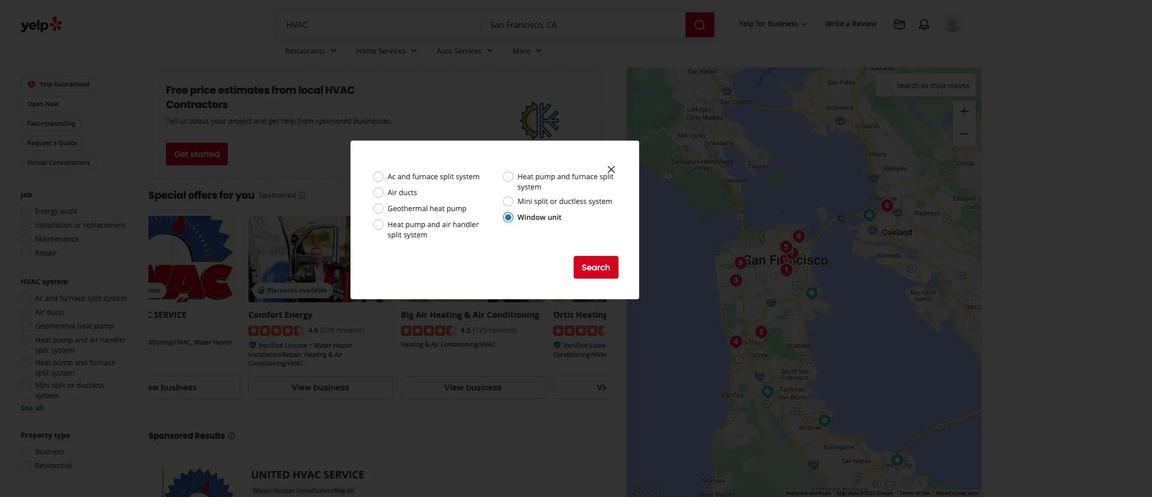 Task type: locate. For each thing, give the bounding box(es) containing it.
free estimates link for service
[[96, 216, 240, 303]]

heater inside water heater installation/repair, heating & air conditioning/hvac
[[333, 342, 353, 350]]

16 verified v2 image down 4.7 star rating image
[[554, 342, 562, 350]]

sponsored
[[259, 190, 296, 200], [149, 431, 193, 443]]

see all button
[[21, 403, 44, 413]]

water inside 'united hvac service water heater installation/repair'
[[253, 487, 272, 496]]

a for write
[[847, 19, 851, 29]]

job
[[21, 190, 32, 200]]

0 horizontal spatial conditioning
[[487, 310, 540, 321]]

0 horizontal spatial heat pump and furnace split system
[[35, 358, 115, 378]]

about
[[189, 116, 209, 126]]

4 business from the left
[[619, 382, 655, 394]]

yelp right search icon
[[739, 19, 754, 29]]

1 free estimates link from the left
[[96, 216, 240, 303]]

0 horizontal spatial water
[[194, 338, 211, 347]]

4 view from the left
[[597, 382, 617, 394]]

system
[[456, 172, 480, 182], [518, 182, 542, 192], [589, 197, 613, 206], [404, 230, 428, 240], [42, 277, 68, 287], [103, 294, 127, 303], [51, 346, 75, 355], [51, 368, 75, 378], [35, 391, 59, 401]]

ac and furnace split system
[[388, 172, 480, 182], [35, 294, 127, 303]]

yelp guaranteed button
[[21, 76, 96, 92]]

1 vertical spatial 16 info v2 image
[[227, 432, 235, 441]]

option group
[[18, 190, 128, 262], [18, 277, 128, 414], [18, 431, 128, 475]]

1 horizontal spatial ac and furnace split system
[[388, 172, 480, 182]]

ac and furnace split system inside search dialog
[[388, 172, 480, 182]]

auto services link
[[429, 37, 505, 67]]

1 horizontal spatial united hvac service link
[[251, 469, 365, 483]]

option group containing job
[[18, 190, 128, 262]]

1 horizontal spatial geothermal heat pump
[[388, 204, 467, 214]]

mini split or ductless system up unit
[[518, 197, 613, 206]]

search inside search button
[[582, 262, 611, 274]]

0 vertical spatial air
[[442, 220, 451, 230]]

united
[[96, 310, 127, 321], [251, 469, 290, 483]]

1 horizontal spatial conditioning
[[633, 310, 686, 321]]

1 view business from the left
[[139, 382, 197, 394]]

united hvac service water heater installation/repair
[[251, 469, 365, 496]]

3 24 chevron down v2 image from the left
[[484, 45, 497, 57]]

from
[[272, 83, 297, 97], [298, 116, 314, 126]]

or
[[550, 197, 558, 206], [74, 220, 82, 230], [68, 381, 75, 390]]

2 verified license button from the left
[[564, 341, 613, 350]]

view for hvac
[[139, 382, 159, 394]]

energy up 4.6
[[285, 310, 313, 321]]

2 horizontal spatial water
[[314, 342, 332, 350]]

yelp right 16 yelp guaranteed v2 image
[[40, 80, 53, 89]]

1 horizontal spatial heat pump and air handler split system
[[388, 220, 479, 240]]

mini
[[518, 197, 533, 206], [35, 381, 50, 390]]

installation/repair
[[96, 347, 149, 356], [297, 487, 355, 496]]

heating down 4.5 star rating 'image'
[[401, 341, 424, 349]]

0 horizontal spatial ac
[[35, 294, 43, 303]]

service
[[154, 310, 187, 321], [324, 469, 365, 483]]

estimates for united hvac service
[[130, 286, 160, 295]]

get started
[[174, 148, 220, 160]]

1 vertical spatial option group
[[18, 277, 128, 414]]

fast-responding
[[27, 119, 75, 128]]

0 vertical spatial united
[[96, 310, 127, 321]]

4 view business from the left
[[597, 382, 655, 394]]

0 horizontal spatial ductless
[[77, 381, 104, 390]]

water heater installation/repair button
[[251, 487, 357, 497]]

1 horizontal spatial reviews)
[[489, 325, 517, 335]]

& up 4.5
[[465, 310, 471, 321]]

special
[[149, 188, 186, 203]]

0 vertical spatial ductless
[[560, 197, 587, 206]]

from left 'local'
[[272, 83, 297, 97]]

heat inside search dialog
[[430, 204, 445, 214]]

verified license up installation/repair,
[[259, 342, 308, 350]]

replacement
[[83, 220, 126, 230]]

0 vertical spatial handler
[[453, 220, 479, 230]]

0 vertical spatial mini split or ductless system
[[518, 197, 613, 206]]

restaurants
[[285, 46, 325, 56]]

split
[[440, 172, 454, 182], [600, 172, 614, 182], [534, 197, 548, 206], [388, 230, 402, 240], [87, 294, 101, 303], [35, 346, 49, 355], [35, 368, 49, 378], [52, 381, 66, 390]]

verified license
[[259, 342, 308, 350], [564, 342, 613, 350]]

discounts available link
[[249, 216, 393, 303]]

(129
[[473, 325, 488, 335]]

business
[[768, 19, 799, 29], [35, 447, 65, 457]]

free estimates for hvac
[[115, 286, 160, 295]]

3 view business link from the left
[[401, 377, 545, 399]]

& down (238
[[329, 351, 333, 360]]

mini up window
[[518, 197, 533, 206]]

reviews) right (129
[[489, 325, 517, 335]]

heating & air conditioning/hvac down 4.7 star rating image
[[554, 342, 658, 360]]

verified license down 4.7 star rating image
[[564, 342, 613, 350]]

0 horizontal spatial ac and furnace split system
[[35, 294, 127, 303]]

big air heating & air conditioning
[[401, 310, 540, 321]]

nk heating & air conditioning image
[[860, 205, 880, 226]]

verified
[[259, 342, 283, 350], [564, 342, 588, 350]]

©2023
[[860, 491, 876, 497]]

24 chevron down v2 image right restaurants
[[327, 45, 340, 57]]

energy up installation
[[35, 206, 58, 216]]

business
[[161, 382, 197, 394], [313, 382, 349, 394], [466, 382, 502, 394], [619, 382, 655, 394]]

1 horizontal spatial 24 chevron down v2 image
[[408, 45, 420, 57]]

map data ©2023 google
[[837, 491, 894, 497]]

a inside button
[[53, 139, 57, 148]]

conditioning/hvac down 4.6 star rating image
[[249, 360, 304, 369]]

1 verified from the left
[[259, 342, 283, 350]]

heating down 4.6
[[305, 351, 327, 360]]

1 16 verified v2 image from the left
[[249, 342, 257, 350]]

3 view business from the left
[[445, 382, 502, 394]]

heating up 4.7 star rating image
[[576, 310, 609, 321]]

discounts
[[267, 286, 298, 295]]

mini inside search dialog
[[518, 197, 533, 206]]

hvac up the water heater installation/repair button
[[293, 469, 321, 483]]

map
[[931, 80, 946, 90], [957, 491, 967, 497]]

business inside button
[[768, 19, 799, 29]]

a right report
[[953, 491, 956, 497]]

service for united hvac service water heater installation/repair
[[324, 469, 365, 483]]

ducts inside "option group"
[[46, 307, 65, 317]]

heating down ortiz heating & air conditioning
[[619, 342, 642, 350]]

home
[[356, 46, 377, 56]]

16 info v2 image
[[598, 39, 607, 47]]

1 vertical spatial ac and furnace split system
[[35, 294, 127, 303]]

conditioning/hvac down 4.5
[[441, 341, 496, 349]]

heating down united hvac service
[[96, 338, 118, 347]]

yelp for yelp for business
[[739, 19, 754, 29]]

yelp inside user actions element
[[739, 19, 754, 29]]

1 vertical spatial mini split or ductless system
[[35, 381, 104, 401]]

service up conditioning/hvac,
[[154, 310, 187, 321]]

air inside water heater installation/repair, heating & air conditioning/hvac
[[335, 351, 343, 360]]

2 view from the left
[[292, 382, 311, 394]]

report
[[937, 491, 952, 497]]

0 horizontal spatial air ducts
[[35, 307, 65, 317]]

keyboard shortcuts
[[787, 491, 831, 497]]

0 vertical spatial heat pump and air handler split system
[[388, 220, 479, 240]]

mini up all at the left bottom of page
[[35, 381, 50, 390]]

None search field
[[278, 12, 717, 37]]

free inside free price estimates from local hvac contractors tell us about your project and get help from sponsored businesses.
[[166, 83, 188, 97]]

reviews) for big air heating & air conditioning
[[489, 325, 517, 335]]

estimates
[[218, 83, 270, 97], [130, 286, 160, 295], [587, 286, 618, 295]]

estimates for ortiz heating & air conditioning
[[587, 286, 618, 295]]

services for home services
[[379, 46, 406, 56]]

heat pump and furnace split system inside search dialog
[[518, 172, 614, 192]]

1 vertical spatial from
[[298, 116, 314, 126]]

1 vertical spatial energy
[[285, 310, 313, 321]]

service inside 'united hvac service water heater installation/repair'
[[324, 469, 365, 483]]

hvac system
[[21, 277, 68, 287]]

1 vertical spatial service
[[324, 469, 365, 483]]

united inside 'united hvac service water heater installation/repair'
[[251, 469, 290, 483]]

1 view business link from the left
[[96, 377, 240, 399]]

1 vertical spatial yelp
[[40, 80, 53, 89]]

0 vertical spatial 16 info v2 image
[[298, 191, 307, 200]]

1 horizontal spatial estimates
[[218, 83, 270, 97]]

free up united hvac service
[[115, 286, 128, 295]]

consultations
[[49, 158, 90, 167]]

conditioning/hvac down 4.7 star rating image
[[554, 351, 609, 360]]

type
[[54, 431, 70, 441]]

0 horizontal spatial heat
[[77, 321, 92, 331]]

0 vertical spatial geothermal heat pump
[[388, 204, 467, 214]]

1 verified license button from the left
[[259, 341, 308, 350]]

24 chevron down v2 image inside restaurants link
[[327, 45, 340, 57]]

0 vertical spatial mini
[[518, 197, 533, 206]]

1 business from the left
[[161, 382, 197, 394]]

0 horizontal spatial services
[[379, 46, 406, 56]]

2 license from the left
[[590, 342, 613, 350]]

a right write
[[847, 19, 851, 29]]

0 horizontal spatial sponsored
[[149, 431, 193, 443]]

projects image
[[894, 19, 906, 31]]

mini split or ductless system up all at the left bottom of page
[[35, 381, 104, 401]]

estimates up 'project'
[[218, 83, 270, 97]]

you
[[235, 188, 255, 203]]

1 free estimates from the left
[[115, 286, 160, 295]]

air
[[442, 220, 451, 230], [90, 335, 98, 345]]

heating
[[430, 310, 462, 321], [576, 310, 609, 321], [96, 338, 118, 347], [401, 341, 424, 349], [619, 342, 642, 350], [305, 351, 327, 360]]

verified license button
[[259, 341, 308, 350], [564, 341, 613, 350]]

license up installation/repair,
[[285, 342, 308, 350]]

air inside heating & air conditioning/hvac, water heater installation/repair
[[126, 338, 134, 347]]

1 vertical spatial heat pump and furnace split system
[[35, 358, 115, 378]]

0 vertical spatial air ducts
[[388, 188, 417, 198]]

16 verified v2 image for ortiz heating & air conditioning
[[554, 342, 562, 350]]

ducts inside search dialog
[[399, 188, 417, 198]]

previous image
[[569, 189, 582, 202]]

1 license from the left
[[285, 342, 308, 350]]

services right auto
[[455, 46, 482, 56]]

data
[[849, 491, 859, 497]]

sponsored left results
[[149, 431, 193, 443]]

1 horizontal spatial sponsored
[[259, 190, 296, 200]]

0 horizontal spatial 16 verified v2 image
[[249, 342, 257, 350]]

2 vertical spatial option group
[[18, 431, 128, 475]]

1 view from the left
[[139, 382, 159, 394]]

0 horizontal spatial heating & air conditioning/hvac
[[401, 341, 496, 349]]

united hvac service link up conditioning/hvac,
[[96, 310, 187, 321]]

service up the water heater installation/repair button
[[324, 469, 365, 483]]

verified for ortiz
[[564, 342, 588, 350]]

2 business from the left
[[313, 382, 349, 394]]

and inside free price estimates from local hvac contractors tell us about your project and get help from sponsored businesses.
[[254, 116, 267, 126]]

1 option group from the top
[[18, 190, 128, 262]]

1 horizontal spatial ducts
[[399, 188, 417, 198]]

free estimates up united hvac service
[[115, 286, 160, 295]]

1 horizontal spatial handler
[[453, 220, 479, 230]]

1 horizontal spatial map
[[957, 491, 967, 497]]

maintenance
[[35, 234, 79, 244]]

business for heating
[[619, 382, 655, 394]]

from right help
[[298, 116, 314, 126]]

heating & air conditioning/hvac down 4.5
[[401, 341, 496, 349]]

24 chevron down v2 image inside auto services link
[[484, 45, 497, 57]]

2 free estimates from the left
[[572, 286, 618, 295]]

business for air
[[466, 382, 502, 394]]

0 horizontal spatial air
[[90, 335, 98, 345]]

2 view business from the left
[[292, 382, 349, 394]]

notifications image
[[919, 19, 931, 31]]

0 horizontal spatial geothermal
[[35, 321, 75, 331]]

2 horizontal spatial 24 chevron down v2 image
[[484, 45, 497, 57]]

view business for hvac
[[139, 382, 197, 394]]

request a quote
[[27, 139, 77, 148]]

breathable image
[[776, 237, 797, 258]]

verified license button up installation/repair,
[[259, 341, 308, 350]]

use
[[922, 491, 930, 497]]

estimates down search button
[[587, 286, 618, 295]]

zoom out image
[[959, 128, 971, 140]]

0 vertical spatial ducts
[[399, 188, 417, 198]]

hvac right 'local'
[[325, 83, 355, 97]]

estimates up united hvac service
[[130, 286, 160, 295]]

2 vertical spatial a
[[953, 491, 956, 497]]

1 horizontal spatial installation/repair
[[297, 487, 355, 496]]

0 horizontal spatial free estimates link
[[96, 216, 240, 303]]

0 vertical spatial from
[[272, 83, 297, 97]]

united hvac service link
[[96, 310, 187, 321], [251, 469, 365, 483]]

verified up installation/repair,
[[259, 342, 283, 350]]

& down united hvac service
[[120, 338, 125, 347]]

results
[[195, 431, 225, 443]]

0 horizontal spatial a
[[53, 139, 57, 148]]

air ducts inside search dialog
[[388, 188, 417, 198]]

atlas heating image
[[877, 196, 898, 217]]

business up "residential"
[[35, 447, 65, 457]]

verified for comfort
[[259, 342, 283, 350]]

1 reviews) from the left
[[337, 325, 365, 335]]

1 horizontal spatial mini
[[518, 197, 533, 206]]

4.7 star rating image
[[554, 326, 609, 337]]

2 horizontal spatial conditioning/hvac
[[554, 351, 609, 360]]

or up unit
[[550, 197, 558, 206]]

1 services from the left
[[379, 46, 406, 56]]

special offers for you
[[149, 188, 255, 203]]

view for heating
[[597, 382, 617, 394]]

1 horizontal spatial water
[[253, 487, 272, 496]]

0 horizontal spatial conditioning/hvac
[[249, 360, 304, 369]]

virtual consultations
[[27, 158, 90, 167]]

1 horizontal spatial free estimates
[[572, 286, 618, 295]]

repair
[[35, 248, 57, 258]]

1 horizontal spatial mini split or ductless system
[[518, 197, 613, 206]]

1 horizontal spatial ductless
[[560, 197, 587, 206]]

business left 16 chevron down v2 icon
[[768, 19, 799, 29]]

furnace
[[413, 172, 438, 182], [572, 172, 598, 182], [60, 294, 85, 303], [90, 358, 115, 368]]

2 free estimates link from the left
[[554, 216, 698, 303]]

user actions element
[[731, 13, 976, 76]]

2 24 chevron down v2 image from the left
[[408, 45, 420, 57]]

0 horizontal spatial ducts
[[46, 307, 65, 317]]

or down audit
[[74, 220, 82, 230]]

search image
[[694, 19, 706, 31]]

2 view business link from the left
[[249, 377, 393, 399]]

heating up 4.5 star rating 'image'
[[430, 310, 462, 321]]

for left you
[[219, 188, 233, 203]]

3 business from the left
[[466, 382, 502, 394]]

conditioning/hvac
[[441, 341, 496, 349], [554, 351, 609, 360], [249, 360, 304, 369]]

1 vertical spatial map
[[957, 491, 967, 497]]

& down 4.5 star rating 'image'
[[425, 341, 430, 349]]

yelp for business
[[739, 19, 799, 29]]

2 16 verified v2 image from the left
[[554, 342, 562, 350]]

4.6 star rating image
[[249, 326, 304, 337]]

1 vertical spatial ducts
[[46, 307, 65, 317]]

hvac inside free price estimates from local hvac contractors tell us about your project and get help from sponsored businesses.
[[325, 83, 355, 97]]

3 option group from the top
[[18, 431, 128, 475]]

0 vertical spatial heat pump and furnace split system
[[518, 172, 614, 192]]

estimates inside free price estimates from local hvac contractors tell us about your project and get help from sponsored businesses.
[[218, 83, 270, 97]]

0 horizontal spatial mini
[[35, 381, 50, 390]]

free estimates
[[115, 286, 160, 295], [572, 286, 618, 295]]

2 horizontal spatial heater
[[333, 342, 353, 350]]

keyboard
[[787, 491, 808, 497]]

0 horizontal spatial geothermal heat pump
[[35, 321, 114, 331]]

0 horizontal spatial verified
[[259, 342, 283, 350]]

heater inside 'united hvac service water heater installation/repair'
[[274, 487, 295, 496]]

next hvac & appliance repair image
[[782, 243, 803, 264]]

& down ortiz heating & air conditioning
[[643, 342, 648, 350]]

united for united hvac service water heater installation/repair
[[251, 469, 290, 483]]

a for report
[[953, 491, 956, 497]]

business for hvac
[[161, 382, 197, 394]]

top 10 best hvac near san francisco, california
[[149, 33, 442, 50]]

residential
[[35, 461, 72, 471]]

1 vertical spatial sponsored
[[149, 431, 193, 443]]

1 vertical spatial for
[[219, 188, 233, 203]]

map for error
[[957, 491, 967, 497]]

window unit
[[518, 213, 562, 222]]

1 horizontal spatial verified
[[564, 342, 588, 350]]

geothermal heat pump
[[388, 204, 467, 214], [35, 321, 114, 331]]

0 vertical spatial option group
[[18, 190, 128, 262]]

1 vertical spatial united
[[251, 469, 290, 483]]

or inside search dialog
[[550, 197, 558, 206]]

16 info v2 image
[[298, 191, 307, 200], [227, 432, 235, 441]]

reviews)
[[337, 325, 365, 335], [489, 325, 517, 335]]

free left price at the top left of the page
[[166, 83, 188, 97]]

0 vertical spatial for
[[756, 19, 766, 29]]

sponsored for sponsored results
[[149, 431, 193, 443]]

1 horizontal spatial 16 info v2 image
[[298, 191, 307, 200]]

0 vertical spatial or
[[550, 197, 558, 206]]

or inside the mini split or ductless system
[[68, 381, 75, 390]]

license down 4.7 star rating image
[[590, 342, 613, 350]]

united hvac service link up the water heater installation/repair button
[[251, 469, 365, 483]]

2 verified license from the left
[[564, 342, 613, 350]]

1 vertical spatial heat pump and air handler split system
[[35, 335, 126, 355]]

sponsored right you
[[259, 190, 296, 200]]

map right as at the top
[[931, 80, 946, 90]]

verified license button down 4.7 star rating image
[[564, 341, 613, 350]]

main air image
[[758, 382, 778, 403]]

map for moves
[[931, 80, 946, 90]]

0 horizontal spatial reviews)
[[337, 325, 365, 335]]

1 vertical spatial a
[[53, 139, 57, 148]]

1 horizontal spatial verified license
[[564, 342, 613, 350]]

for left 16 chevron down v2 icon
[[756, 19, 766, 29]]

0 vertical spatial business
[[768, 19, 799, 29]]

group
[[954, 101, 976, 146]]

or up type
[[68, 381, 75, 390]]

reviews) right (238
[[337, 325, 365, 335]]

auto
[[437, 46, 453, 56]]

a left quote
[[53, 139, 57, 148]]

24 chevron down v2 image left sort:
[[484, 45, 497, 57]]

&
[[465, 310, 471, 321], [611, 310, 617, 321], [120, 338, 125, 347], [425, 341, 430, 349], [643, 342, 648, 350], [329, 351, 333, 360]]

guaranteed
[[54, 80, 90, 89]]

mini split or ductless system
[[518, 197, 613, 206], [35, 381, 104, 401]]

0 vertical spatial installation/repair
[[96, 347, 149, 356]]

24 chevron down v2 image inside 'home services' link
[[408, 45, 420, 57]]

0 horizontal spatial verified license button
[[259, 341, 308, 350]]

& inside heating & air conditioning/hvac
[[643, 342, 648, 350]]

tell
[[166, 116, 178, 126]]

4.6 (238 reviews)
[[308, 325, 365, 335]]

0 vertical spatial heat
[[430, 204, 445, 214]]

free estimates down search button
[[572, 286, 618, 295]]

4 view business link from the left
[[554, 377, 698, 399]]

0 horizontal spatial service
[[154, 310, 187, 321]]

heating & air conditioning/hvac
[[401, 341, 496, 349], [554, 342, 658, 360]]

2 option group from the top
[[18, 277, 128, 414]]

verified license for heating
[[564, 342, 613, 350]]

services right home
[[379, 46, 406, 56]]

0 vertical spatial service
[[154, 310, 187, 321]]

1 verified license from the left
[[259, 342, 308, 350]]

24 chevron down v2 image left auto
[[408, 45, 420, 57]]

2 verified from the left
[[564, 342, 588, 350]]

1 24 chevron down v2 image from the left
[[327, 45, 340, 57]]

24 chevron down v2 image for auto services
[[484, 45, 497, 57]]

1 horizontal spatial free
[[166, 83, 188, 97]]

view business link for air
[[401, 377, 545, 399]]

free up ortiz
[[572, 286, 586, 295]]

1 horizontal spatial free estimates link
[[554, 216, 698, 303]]

16 verified v2 image up installation/repair,
[[249, 342, 257, 350]]

24 chevron down v2 image
[[327, 45, 340, 57], [408, 45, 420, 57], [484, 45, 497, 57]]

2 reviews) from the left
[[489, 325, 517, 335]]

& right ortiz
[[611, 310, 617, 321]]

free estimates for heating
[[572, 286, 618, 295]]

0 vertical spatial a
[[847, 19, 851, 29]]

16 verified v2 image
[[249, 342, 257, 350], [554, 342, 562, 350]]

2 services from the left
[[455, 46, 482, 56]]

search
[[897, 80, 920, 90], [582, 262, 611, 274]]

review
[[853, 19, 877, 29]]

system inside the mini split or ductless system
[[35, 391, 59, 401]]

1 horizontal spatial yelp
[[739, 19, 754, 29]]

2 horizontal spatial estimates
[[587, 286, 618, 295]]

3 view from the left
[[445, 382, 464, 394]]

ocean air heating image
[[726, 271, 747, 291]]

search for search
[[582, 262, 611, 274]]

view business for heating
[[597, 382, 655, 394]]

map left error
[[957, 491, 967, 497]]

hvac
[[218, 33, 254, 50], [325, 83, 355, 97], [21, 277, 40, 287], [129, 310, 152, 321], [293, 469, 321, 483]]

1 horizontal spatial geothermal
[[388, 204, 428, 214]]

write
[[826, 19, 845, 29]]

mini split or ductless system inside search dialog
[[518, 197, 613, 206]]

handler inside search dialog
[[453, 220, 479, 230]]

search for search as map moves
[[897, 80, 920, 90]]

verified down 4.7 star rating image
[[564, 342, 588, 350]]



Task type: describe. For each thing, give the bounding box(es) containing it.
air inside search dialog
[[388, 188, 397, 198]]

cyclone air systems inc. image
[[789, 226, 810, 247]]

top
[[149, 33, 172, 50]]

free price estimates from local hvac contractors tell us about your project and get help from sponsored businesses.
[[166, 83, 393, 126]]

terms of use link
[[900, 491, 930, 497]]

water heater installation/repair link
[[251, 487, 357, 497]]

hvac up conditioning/hvac,
[[129, 310, 152, 321]]

see all
[[21, 403, 44, 413]]

installation/repair inside heating & air conditioning/hvac, water heater installation/repair
[[96, 347, 149, 356]]

view business link for energy
[[249, 377, 393, 399]]

conditioning/hvac,
[[136, 338, 192, 347]]

option group containing hvac system
[[18, 277, 128, 414]]

10
[[174, 33, 186, 50]]

0 horizontal spatial united hvac service link
[[96, 310, 187, 321]]

hvac inside 'united hvac service water heater installation/repair'
[[293, 469, 321, 483]]

geothermal inside search dialog
[[388, 204, 428, 214]]

energy audit
[[35, 206, 77, 216]]

mini inside the mini split or ductless system
[[35, 381, 50, 390]]

16 yelp guaranteed v2 image
[[27, 80, 36, 89]]

(238
[[320, 325, 335, 335]]

installation/repair inside 'united hvac service water heater installation/repair'
[[297, 487, 355, 496]]

businesses.
[[354, 116, 393, 126]]

1 vertical spatial air ducts
[[35, 307, 65, 317]]

1 vertical spatial handler
[[100, 335, 126, 345]]

installation
[[35, 220, 72, 230]]

sponsored results
[[149, 431, 225, 443]]

fast-responding button
[[21, 116, 82, 132]]

started
[[191, 148, 220, 160]]

4.5 (129 reviews)
[[461, 325, 517, 335]]

1 conditioning from the left
[[487, 310, 540, 321]]

sponsored
[[316, 116, 352, 126]]

ductless inside search dialog
[[560, 197, 587, 206]]

heat pump and air handler split system inside search dialog
[[388, 220, 479, 240]]

free price estimates from local hvac contractors image
[[513, 95, 565, 146]]

ortiz heating & air conditioning link
[[554, 310, 686, 321]]

services for auto services
[[455, 46, 482, 56]]

16 verified v2 image for comfort energy
[[249, 342, 257, 350]]

home services
[[356, 46, 406, 56]]

business for energy
[[313, 382, 349, 394]]

more link
[[505, 37, 554, 67]]

report a map error
[[937, 491, 980, 497]]

0 horizontal spatial 16 info v2 image
[[227, 432, 235, 441]]

air inside search dialog
[[442, 220, 451, 230]]

map
[[837, 491, 848, 497]]

available
[[299, 286, 327, 295]]

1 horizontal spatial from
[[298, 116, 314, 126]]

16 chevron down v2 image
[[801, 20, 809, 28]]

2 conditioning from the left
[[633, 310, 686, 321]]

of
[[916, 491, 920, 497]]

view business for air
[[445, 382, 502, 394]]

license for energy
[[285, 342, 308, 350]]

a plus quality hvac image
[[726, 332, 747, 353]]

business categories element
[[277, 37, 962, 67]]

yelp for business button
[[735, 15, 813, 33]]

google
[[877, 491, 894, 497]]

a for request
[[53, 139, 57, 148]]

quote
[[58, 139, 77, 148]]

yelp for yelp guaranteed
[[40, 80, 53, 89]]

big
[[401, 310, 414, 321]]

1 vertical spatial ac
[[35, 294, 43, 303]]

virtual consultations button
[[21, 155, 97, 171]]

service for united hvac service
[[154, 310, 187, 321]]

view for energy
[[292, 382, 311, 394]]

property type
[[21, 431, 70, 441]]

hvac right best
[[218, 33, 254, 50]]

& inside heating & air conditioning/hvac, water heater installation/repair
[[120, 338, 125, 347]]

window
[[518, 213, 546, 222]]

verified license button for heating
[[564, 341, 613, 350]]

reviews) for comfort energy
[[337, 325, 365, 335]]

conditioning/hvac inside water heater installation/repair, heating & air conditioning/hvac
[[249, 360, 304, 369]]

comfort
[[249, 310, 283, 321]]

san francisco heating and cooling image
[[751, 322, 772, 343]]

open
[[27, 100, 44, 108]]

& inside water heater installation/repair, heating & air conditioning/hvac
[[329, 351, 333, 360]]

unit
[[548, 213, 562, 222]]

help
[[281, 116, 296, 126]]

audit
[[60, 206, 77, 216]]

francisco,
[[315, 33, 378, 50]]

for inside button
[[756, 19, 766, 29]]

building efficiency image
[[731, 253, 751, 274]]

free for ortiz heating & air conditioning
[[572, 286, 586, 295]]

16 discount available v2 image
[[257, 287, 265, 295]]

24 chevron down v2 image
[[533, 45, 545, 57]]

hvac down repair at the left of page
[[21, 277, 40, 287]]

responding
[[42, 119, 75, 128]]

price
[[190, 83, 216, 97]]

verified license for energy
[[259, 342, 308, 350]]

close image
[[606, 163, 618, 176]]

search as map moves
[[897, 80, 970, 90]]

get
[[174, 148, 189, 160]]

same day air conditioning & heating image
[[776, 251, 797, 271]]

now
[[45, 100, 59, 108]]

view business link for heating
[[554, 377, 698, 399]]

nur hvac image
[[887, 451, 908, 471]]

air flow pros heating and air conditioning image
[[777, 260, 797, 281]]

1 horizontal spatial heating & air conditioning/hvac
[[554, 342, 658, 360]]

1 vertical spatial heat
[[77, 321, 92, 331]]

us
[[180, 116, 188, 126]]

report a map error link
[[937, 491, 980, 497]]

all
[[35, 403, 44, 413]]

0 vertical spatial energy
[[35, 206, 58, 216]]

fast-
[[27, 119, 42, 128]]

0 horizontal spatial for
[[219, 188, 233, 203]]

heater inside heating & air conditioning/hvac, water heater installation/repair
[[213, 338, 233, 347]]

see
[[21, 403, 33, 413]]

water inside water heater installation/repair, heating & air conditioning/hvac
[[314, 342, 332, 350]]

heating inside heating & air conditioning/hvac, water heater installation/repair
[[96, 338, 118, 347]]

geothermal heat pump inside search dialog
[[388, 204, 467, 214]]

ortiz heating & air conditioning image
[[815, 411, 835, 432]]

sort:
[[512, 38, 528, 48]]

4.5 star rating image
[[401, 326, 457, 337]]

heating inside water heater installation/repair, heating & air conditioning/hvac
[[305, 351, 327, 360]]

1 horizontal spatial conditioning/hvac
[[441, 341, 496, 349]]

sponsored for sponsored
[[259, 190, 296, 200]]

air inside heating & air conditioning/hvac
[[650, 342, 658, 350]]

1 vertical spatial geothermal heat pump
[[35, 321, 114, 331]]

ac inside search dialog
[[388, 172, 396, 182]]

as
[[922, 80, 929, 90]]

1 vertical spatial or
[[74, 220, 82, 230]]

conditioning/hvac inside heating & air conditioning/hvac
[[554, 351, 609, 360]]

0 horizontal spatial business
[[35, 447, 65, 457]]

open now
[[27, 100, 59, 108]]

big air heating & air conditioning link
[[401, 310, 540, 321]]

map region
[[579, 50, 1107, 498]]

1 vertical spatial ductless
[[77, 381, 104, 390]]

google image
[[630, 484, 664, 498]]

1 horizontal spatial energy
[[285, 310, 313, 321]]

heating inside heating & air conditioning/hvac
[[619, 342, 642, 350]]

request a quote button
[[21, 136, 84, 151]]

terms
[[900, 491, 914, 497]]

1 vertical spatial geothermal
[[35, 321, 75, 331]]

zoom in image
[[959, 105, 971, 117]]

united for united hvac service
[[96, 310, 127, 321]]

1 vertical spatial united hvac service link
[[251, 469, 365, 483]]

24 chevron down v2 image for restaurants
[[327, 45, 340, 57]]

best
[[189, 33, 216, 50]]

0 horizontal spatial mini split or ductless system
[[35, 381, 104, 401]]

yelp guaranteed
[[40, 80, 90, 89]]

request
[[27, 139, 52, 148]]

write a review
[[826, 19, 877, 29]]

view business link for hvac
[[96, 377, 240, 399]]

comfort energy
[[249, 310, 313, 321]]

view for air
[[445, 382, 464, 394]]

write a review link
[[822, 15, 882, 33]]

4.6
[[308, 325, 319, 335]]

heating & air conditioning/hvac, water heater installation/repair
[[96, 338, 233, 356]]

ortiz
[[554, 310, 574, 321]]

option group containing property type
[[18, 431, 128, 475]]

get
[[269, 116, 279, 126]]

search dialog
[[0, 0, 1153, 498]]

keyboard shortcuts button
[[787, 491, 831, 498]]

more
[[513, 46, 531, 56]]

near
[[256, 33, 286, 50]]

your
[[211, 116, 226, 126]]

dennis's heating & cooling image
[[802, 284, 822, 304]]

restaurants link
[[277, 37, 348, 67]]

free for united hvac service
[[115, 286, 128, 295]]

24 chevron down v2 image for home services
[[408, 45, 420, 57]]

view business for energy
[[292, 382, 349, 394]]

water inside heating & air conditioning/hvac, water heater installation/repair
[[194, 338, 211, 347]]

installation or replacement
[[35, 220, 126, 230]]

next image
[[593, 189, 605, 202]]

0 horizontal spatial heat pump and air handler split system
[[35, 335, 126, 355]]

free estimates link for &
[[554, 216, 698, 303]]

california
[[381, 33, 442, 50]]

discounts available
[[267, 286, 327, 295]]

error
[[969, 491, 980, 497]]

verified license button for energy
[[259, 341, 308, 350]]

moves
[[948, 80, 970, 90]]

ortiz heating & air conditioning
[[554, 310, 686, 321]]

auto services
[[437, 46, 482, 56]]

installation/repair,
[[249, 351, 303, 360]]

shortcuts
[[809, 491, 831, 497]]

terms of use
[[900, 491, 930, 497]]

license for heating
[[590, 342, 613, 350]]

home services link
[[348, 37, 429, 67]]



Task type: vqa. For each thing, say whether or not it's contained in the screenshot.
leftmost The Verified License 'button'
yes



